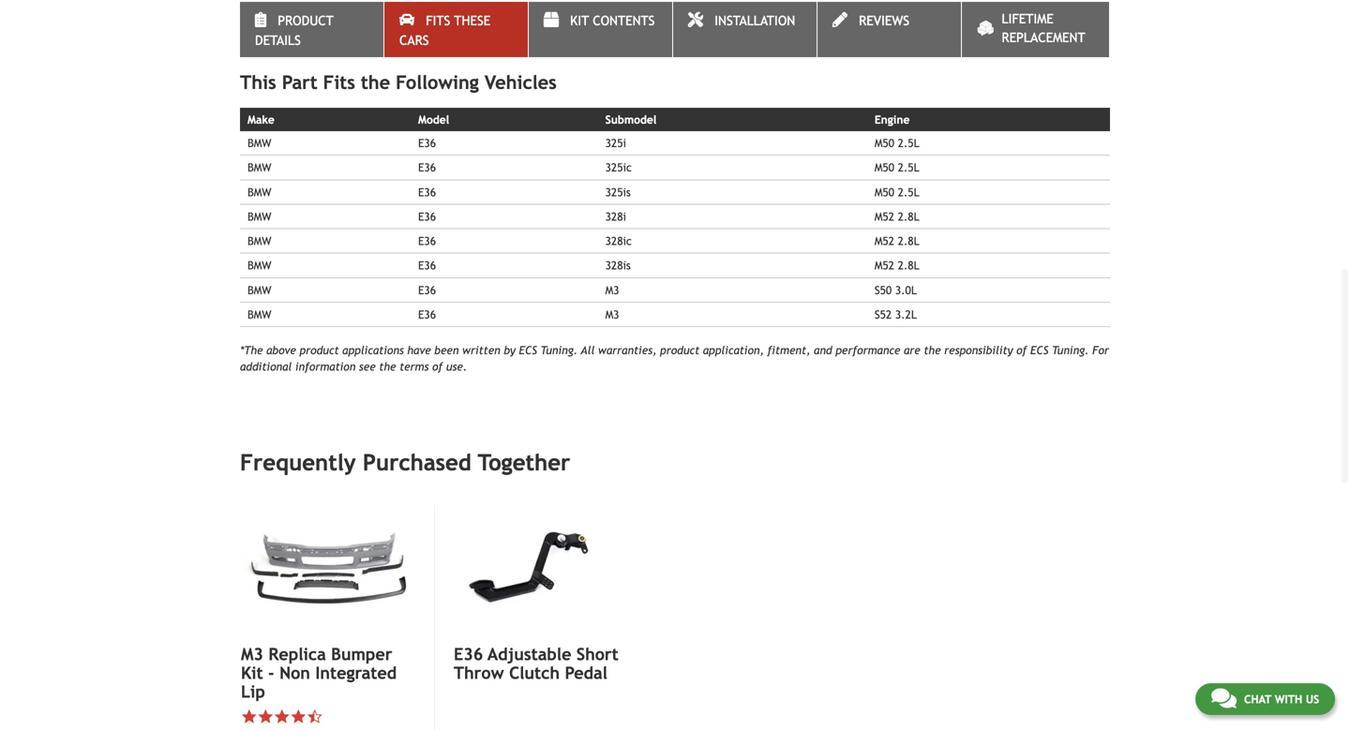 Task type: locate. For each thing, give the bounding box(es) containing it.
0 vertical spatial 2.8l
[[898, 210, 920, 223]]

product
[[300, 344, 339, 357], [660, 344, 700, 357]]

7 bmw from the top
[[248, 284, 272, 297]]

m52 2.8l
[[875, 210, 920, 223], [875, 235, 920, 248], [875, 259, 920, 272]]

1 bmw from the top
[[248, 137, 272, 150]]

m50
[[875, 137, 895, 150], [875, 161, 895, 174], [875, 186, 895, 199]]

3 m52 2.8l from the top
[[875, 259, 920, 272]]

fits
[[426, 13, 451, 28], [323, 71, 355, 93]]

reviews
[[859, 13, 910, 28]]

0 horizontal spatial kit
[[241, 664, 263, 683]]

adjustable
[[488, 645, 572, 665]]

2 2.5l from the top
[[898, 161, 920, 174]]

1 star image from the left
[[241, 709, 257, 726]]

1 horizontal spatial product
[[660, 344, 700, 357]]

bmw
[[248, 137, 272, 150], [248, 161, 272, 174], [248, 186, 272, 199], [248, 210, 272, 223], [248, 235, 272, 248], [248, 259, 272, 272], [248, 284, 272, 297], [248, 308, 272, 321]]

and
[[814, 344, 833, 357]]

see
[[359, 360, 376, 373]]

fits right part
[[323, 71, 355, 93]]

cars
[[400, 33, 429, 48]]

make
[[248, 113, 275, 126]]

0 horizontal spatial ecs
[[519, 344, 537, 357]]

of right responsibility
[[1017, 344, 1027, 357]]

e36
[[418, 137, 436, 150], [418, 161, 436, 174], [418, 186, 436, 199], [418, 210, 436, 223], [418, 235, 436, 248], [418, 259, 436, 272], [418, 284, 436, 297], [418, 308, 436, 321], [454, 645, 483, 665]]

2 vertical spatial 2.8l
[[898, 259, 920, 272]]

product up information
[[300, 344, 339, 357]]

tuning.
[[541, 344, 578, 357], [1052, 344, 1090, 357]]

2 m52 from the top
[[875, 235, 895, 248]]

8 bmw from the top
[[248, 308, 272, 321]]

m3 left -
[[241, 645, 264, 665]]

1 vertical spatial m50
[[875, 161, 895, 174]]

been
[[435, 344, 459, 357]]

star image
[[241, 709, 257, 726], [257, 709, 274, 726], [274, 709, 290, 726], [290, 709, 307, 726]]

6 bmw from the top
[[248, 259, 272, 272]]

2.5l
[[898, 137, 920, 150], [898, 161, 920, 174], [898, 186, 920, 199]]

application,
[[703, 344, 764, 357]]

e36 adjustable short throw clutch pedal
[[454, 645, 619, 683]]

the right the "see" at the left
[[379, 360, 396, 373]]

0 vertical spatial m3
[[606, 284, 619, 297]]

ecs
[[519, 344, 537, 357], [1031, 344, 1049, 357]]

this
[[240, 71, 276, 93]]

fits these cars link
[[385, 2, 528, 57]]

tuning. left "all"
[[541, 344, 578, 357]]

these
[[454, 13, 491, 28]]

ecs right responsibility
[[1031, 344, 1049, 357]]

fits these cars
[[400, 13, 491, 48]]

2 vertical spatial m50
[[875, 186, 895, 199]]

of down been
[[432, 360, 443, 373]]

e36 adjustable short throw clutch pedal link
[[454, 645, 626, 683]]

3 2.8l from the top
[[898, 259, 920, 272]]

m52
[[875, 210, 895, 223], [875, 235, 895, 248], [875, 259, 895, 272]]

0 vertical spatial m50 2.5l
[[875, 137, 920, 150]]

chat with us
[[1245, 693, 1320, 706]]

0 vertical spatial m52
[[875, 210, 895, 223]]

m52 for 328is
[[875, 259, 895, 272]]

3 m50 from the top
[[875, 186, 895, 199]]

kit
[[570, 13, 589, 28], [241, 664, 263, 683]]

0 horizontal spatial product
[[300, 344, 339, 357]]

2 vertical spatial m52 2.8l
[[875, 259, 920, 272]]

2 m50 2.5l from the top
[[875, 161, 920, 174]]

1 m52 2.8l from the top
[[875, 210, 920, 223]]

above
[[267, 344, 296, 357]]

for
[[1093, 344, 1110, 357]]

ecs right "by" in the top left of the page
[[519, 344, 537, 357]]

1 horizontal spatial fits
[[426, 13, 451, 28]]

1 vertical spatial 2.8l
[[898, 235, 920, 248]]

1 vertical spatial 2.5l
[[898, 161, 920, 174]]

model
[[418, 113, 449, 126]]

kit contents
[[570, 13, 655, 28]]

1 2.5l from the top
[[898, 137, 920, 150]]

3 bmw from the top
[[248, 186, 272, 199]]

2 m50 from the top
[[875, 161, 895, 174]]

pedal
[[565, 664, 608, 683]]

clutch
[[509, 664, 560, 683]]

fits inside fits these cars
[[426, 13, 451, 28]]

lip
[[241, 682, 265, 702]]

0 vertical spatial m52 2.8l
[[875, 210, 920, 223]]

lifetime
[[1002, 11, 1054, 26]]

vehicles
[[485, 71, 557, 93]]

1 m50 from the top
[[875, 137, 895, 150]]

tuning. left for
[[1052, 344, 1090, 357]]

1 vertical spatial the
[[924, 344, 941, 357]]

325i
[[606, 137, 627, 150]]

3 m52 from the top
[[875, 259, 895, 272]]

2.5l for 325is
[[898, 186, 920, 199]]

have
[[407, 344, 431, 357]]

0 horizontal spatial of
[[432, 360, 443, 373]]

2 vertical spatial the
[[379, 360, 396, 373]]

328is
[[606, 259, 631, 272]]

3 2.5l from the top
[[898, 186, 920, 199]]

m3 down 328is
[[606, 284, 619, 297]]

m50 for 325is
[[875, 186, 895, 199]]

e36 inside e36 adjustable short throw clutch pedal
[[454, 645, 483, 665]]

328ic
[[606, 235, 632, 248]]

m3
[[606, 284, 619, 297], [606, 308, 619, 321], [241, 645, 264, 665]]

us
[[1306, 693, 1320, 706]]

1 vertical spatial of
[[432, 360, 443, 373]]

1 horizontal spatial kit
[[570, 13, 589, 28]]

lifetime replacement
[[1002, 11, 1086, 45]]

1 vertical spatial fits
[[323, 71, 355, 93]]

part
[[282, 71, 318, 93]]

fitment,
[[768, 344, 811, 357]]

4 star image from the left
[[290, 709, 307, 726]]

2 vertical spatial m52
[[875, 259, 895, 272]]

2 2.8l from the top
[[898, 235, 920, 248]]

1 m52 from the top
[[875, 210, 895, 223]]

m3 replica bumper kit - non integrated lip
[[241, 645, 397, 702]]

m3 for s50 3.0l
[[606, 284, 619, 297]]

0 vertical spatial kit
[[570, 13, 589, 28]]

1 2.8l from the top
[[898, 210, 920, 223]]

m50 for 325i
[[875, 137, 895, 150]]

by
[[504, 344, 516, 357]]

2 m52 2.8l from the top
[[875, 235, 920, 248]]

1 horizontal spatial ecs
[[1031, 344, 1049, 357]]

are
[[904, 344, 921, 357]]

2.8l
[[898, 210, 920, 223], [898, 235, 920, 248], [898, 259, 920, 272]]

with
[[1275, 693, 1303, 706]]

1 m50 2.5l from the top
[[875, 137, 920, 150]]

3 m50 2.5l from the top
[[875, 186, 920, 199]]

1 vertical spatial m50 2.5l
[[875, 161, 920, 174]]

0 vertical spatial of
[[1017, 344, 1027, 357]]

m3 replica bumper kit - non integrated lip image
[[241, 505, 414, 635]]

of
[[1017, 344, 1027, 357], [432, 360, 443, 373]]

half star image
[[307, 709, 323, 726]]

2 vertical spatial m3
[[241, 645, 264, 665]]

0 vertical spatial 2.5l
[[898, 137, 920, 150]]

1 vertical spatial kit
[[241, 664, 263, 683]]

m3 inside m3 replica bumper kit - non integrated lip
[[241, 645, 264, 665]]

written
[[462, 344, 501, 357]]

m50 2.5l
[[875, 137, 920, 150], [875, 161, 920, 174], [875, 186, 920, 199]]

m50 2.5l for 325is
[[875, 186, 920, 199]]

together
[[478, 450, 571, 476]]

1 ecs from the left
[[519, 344, 537, 357]]

m52 for 328i
[[875, 210, 895, 223]]

s50 3.0l
[[875, 284, 917, 297]]

1 horizontal spatial of
[[1017, 344, 1027, 357]]

kit left -
[[241, 664, 263, 683]]

m3 up warranties,
[[606, 308, 619, 321]]

the
[[361, 71, 390, 93], [924, 344, 941, 357], [379, 360, 396, 373]]

the right are
[[924, 344, 941, 357]]

the left following
[[361, 71, 390, 93]]

s52
[[875, 308, 892, 321]]

2 vertical spatial 2.5l
[[898, 186, 920, 199]]

submodel
[[606, 113, 657, 126]]

product right warranties,
[[660, 344, 700, 357]]

1 vertical spatial m52
[[875, 235, 895, 248]]

use.
[[446, 360, 467, 373]]

0 vertical spatial fits
[[426, 13, 451, 28]]

2.8l for 328is
[[898, 259, 920, 272]]

0 vertical spatial m50
[[875, 137, 895, 150]]

details
[[255, 33, 301, 48]]

replica
[[269, 645, 326, 665]]

1 vertical spatial m52 2.8l
[[875, 235, 920, 248]]

0 horizontal spatial fits
[[323, 71, 355, 93]]

0 horizontal spatial tuning.
[[541, 344, 578, 357]]

1 vertical spatial m3
[[606, 308, 619, 321]]

1 horizontal spatial tuning.
[[1052, 344, 1090, 357]]

1 product from the left
[[300, 344, 339, 357]]

kit left contents
[[570, 13, 589, 28]]

fits up cars
[[426, 13, 451, 28]]

1 tuning. from the left
[[541, 344, 578, 357]]

2 vertical spatial m50 2.5l
[[875, 186, 920, 199]]



Task type: describe. For each thing, give the bounding box(es) containing it.
chat with us link
[[1196, 684, 1336, 716]]

2 tuning. from the left
[[1052, 344, 1090, 357]]

bumper
[[331, 645, 393, 665]]

-
[[268, 664, 275, 683]]

2.8l for 328ic
[[898, 235, 920, 248]]

*the above product applications have been written by                 ecs tuning. all warranties, product application, fitment,                 and performance are the responsibility of ecs tuning.                 for additional information see the terms of use.
[[240, 344, 1110, 373]]

throw
[[454, 664, 504, 683]]

chat
[[1245, 693, 1272, 706]]

2 product from the left
[[660, 344, 700, 357]]

m3 replica bumper kit - non integrated lip link
[[241, 645, 414, 702]]

s50
[[875, 284, 892, 297]]

2.8l for 328i
[[898, 210, 920, 223]]

m52 2.8l for 328i
[[875, 210, 920, 223]]

non
[[280, 664, 310, 683]]

2 ecs from the left
[[1031, 344, 1049, 357]]

m50 2.5l for 325i
[[875, 137, 920, 150]]

m52 for 328ic
[[875, 235, 895, 248]]

reviews link
[[818, 2, 961, 57]]

3 star image from the left
[[274, 709, 290, 726]]

information
[[295, 360, 356, 373]]

328i
[[606, 210, 627, 223]]

kit inside m3 replica bumper kit - non integrated lip
[[241, 664, 263, 683]]

engine
[[875, 113, 910, 126]]

purchased
[[363, 450, 472, 476]]

integrated
[[315, 664, 397, 683]]

s52 3.2l
[[875, 308, 917, 321]]

applications
[[343, 344, 404, 357]]

2.5l for 325i
[[898, 137, 920, 150]]

kit contents link
[[529, 2, 672, 57]]

*the
[[240, 344, 263, 357]]

comments image
[[1212, 688, 1237, 710]]

replacement
[[1002, 30, 1086, 45]]

0 vertical spatial the
[[361, 71, 390, 93]]

3.0l
[[896, 284, 917, 297]]

terms
[[400, 360, 429, 373]]

this part fits the following vehicles
[[240, 71, 557, 93]]

following
[[396, 71, 479, 93]]

additional
[[240, 360, 292, 373]]

m52 2.8l for 328is
[[875, 259, 920, 272]]

frequently
[[240, 450, 356, 476]]

product
[[278, 13, 334, 28]]

m3 for s52 3.2l
[[606, 308, 619, 321]]

installation link
[[673, 2, 817, 57]]

contents
[[593, 13, 655, 28]]

4 bmw from the top
[[248, 210, 272, 223]]

performance
[[836, 344, 901, 357]]

product details link
[[240, 2, 384, 57]]

warranties,
[[598, 344, 657, 357]]

lifetime replacement link
[[962, 2, 1110, 57]]

e36 adjustable short throw clutch pedal image
[[454, 505, 626, 634]]

short
[[577, 645, 619, 665]]

325ic
[[606, 161, 632, 174]]

m50 2.5l for 325ic
[[875, 161, 920, 174]]

installation
[[715, 13, 796, 28]]

325is
[[606, 186, 631, 199]]

2 star image from the left
[[257, 709, 274, 726]]

frequently purchased together
[[240, 450, 571, 476]]

responsibility
[[945, 344, 1014, 357]]

m50 for 325ic
[[875, 161, 895, 174]]

2.5l for 325ic
[[898, 161, 920, 174]]

product details
[[255, 13, 334, 48]]

3.2l
[[896, 308, 917, 321]]

all
[[581, 344, 595, 357]]

5 bmw from the top
[[248, 235, 272, 248]]

m52 2.8l for 328ic
[[875, 235, 920, 248]]

2 bmw from the top
[[248, 161, 272, 174]]



Task type: vqa. For each thing, say whether or not it's contained in the screenshot.


